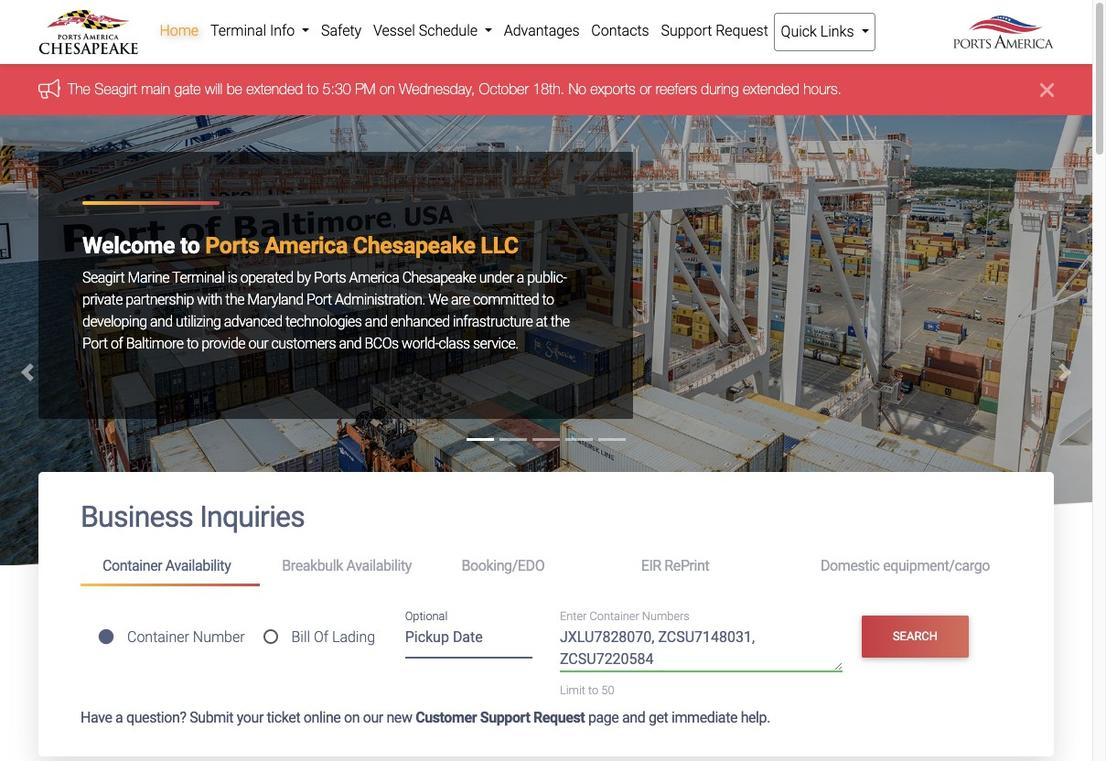 Task type: vqa. For each thing, say whether or not it's contained in the screenshot.
Dundalk to the middle
no



Task type: describe. For each thing, give the bounding box(es) containing it.
safety
[[321, 22, 362, 39]]

to down utilizing
[[187, 335, 198, 352]]

business inquiries
[[81, 500, 305, 535]]

at
[[536, 313, 548, 330]]

class
[[439, 335, 470, 352]]

help.
[[741, 709, 771, 726]]

1 horizontal spatial port
[[307, 291, 332, 308]]

or
[[640, 81, 652, 97]]

vessel schedule link
[[368, 13, 498, 49]]

numbers
[[642, 609, 690, 623]]

private
[[82, 291, 123, 308]]

provide
[[202, 335, 245, 352]]

1 vertical spatial a
[[115, 709, 123, 726]]

vessel schedule
[[373, 22, 481, 39]]

bullhorn image
[[38, 79, 68, 99]]

business
[[81, 500, 193, 535]]

gate
[[174, 81, 201, 97]]

reefers
[[656, 81, 697, 97]]

ports inside seagirt marine terminal is operated by ports america chesapeake under a public- private partnership with the maryland port administration.                         we are committed to developing and utilizing advanced technologies and enhanced infrastructure at the port of baltimore to provide                         our customers and bcos world-class service.
[[314, 269, 346, 286]]

be
[[227, 81, 242, 97]]

0 horizontal spatial america
[[265, 232, 348, 259]]

operated
[[240, 269, 294, 286]]

on inside alert
[[380, 81, 395, 97]]

technologies
[[285, 313, 362, 330]]

ticket
[[267, 709, 300, 726]]

utilizing
[[176, 313, 221, 330]]

availability for container availability
[[166, 558, 231, 575]]

reprint
[[665, 558, 710, 575]]

optional
[[405, 610, 448, 623]]

quick links link
[[774, 13, 876, 51]]

0 vertical spatial ports
[[205, 232, 259, 259]]

and left bcos
[[339, 335, 362, 352]]

eir
[[641, 558, 662, 575]]

booking/edo link
[[440, 550, 619, 584]]

container for container number
[[127, 629, 189, 646]]

links
[[821, 23, 854, 40]]

limit to 50
[[560, 684, 615, 698]]

the
[[68, 81, 91, 97]]

partnership
[[126, 291, 194, 308]]

to up with
[[180, 232, 200, 259]]

seagirt inside alert
[[95, 81, 137, 97]]

availability for breakbulk availability
[[346, 558, 412, 575]]

50
[[602, 684, 615, 698]]

18th.
[[533, 81, 565, 97]]

lading
[[332, 629, 375, 646]]

0 vertical spatial chesapeake
[[353, 232, 475, 259]]

of
[[314, 629, 329, 646]]

container availability link
[[81, 550, 260, 586]]

limit
[[560, 684, 586, 698]]

1 vertical spatial container
[[590, 609, 640, 623]]

5:30
[[323, 81, 351, 97]]

to down public- on the top
[[542, 291, 554, 308]]

is
[[228, 269, 237, 286]]

ports america chesapeake image
[[0, 116, 1093, 589]]

a inside seagirt marine terminal is operated by ports america chesapeake under a public- private partnership with the maryland port administration.                         we are committed to developing and utilizing advanced technologies and enhanced infrastructure at the port of baltimore to provide                         our customers and bcos world-class service.
[[517, 269, 524, 286]]

get
[[649, 709, 668, 726]]

enter
[[560, 609, 587, 623]]

no
[[569, 81, 587, 97]]

seagirt marine terminal is operated by ports america chesapeake under a public- private partnership with the maryland port administration.                         we are committed to developing and utilizing advanced technologies and enhanced infrastructure at the port of baltimore to provide                         our customers and bcos world-class service.
[[82, 269, 570, 352]]

bcos
[[365, 335, 399, 352]]

1 horizontal spatial our
[[363, 709, 383, 726]]

bill
[[292, 629, 310, 646]]

committed
[[473, 291, 539, 308]]

contacts link
[[586, 13, 655, 49]]

customer support request link
[[416, 709, 585, 726]]

eir reprint
[[641, 558, 710, 575]]

are
[[451, 291, 470, 308]]

terminal info
[[210, 22, 298, 39]]

search
[[893, 630, 938, 643]]

pm
[[355, 81, 376, 97]]

to left 50 on the bottom
[[589, 684, 599, 698]]

under
[[479, 269, 514, 286]]

schedule
[[419, 22, 478, 39]]

the seagirt main gate will be extended to 5:30 pm on wednesday, october 18th.  no exports or reefers during extended hours.
[[68, 81, 842, 97]]

container availability
[[103, 558, 231, 575]]

during
[[701, 81, 739, 97]]

container number
[[127, 629, 245, 646]]

baltimore
[[126, 335, 184, 352]]

service.
[[473, 335, 518, 352]]

to inside alert
[[307, 81, 319, 97]]

enter container numbers
[[560, 609, 690, 623]]

1 extended from the left
[[246, 81, 303, 97]]

we
[[429, 291, 448, 308]]

search button
[[862, 616, 969, 658]]

enhanced
[[391, 313, 450, 330]]

immediate
[[672, 709, 738, 726]]

october
[[479, 81, 529, 97]]

developing
[[82, 313, 147, 330]]

quick links
[[781, 23, 858, 40]]

infrastructure
[[453, 313, 533, 330]]

by
[[297, 269, 311, 286]]

bill of lading
[[292, 629, 375, 646]]



Task type: locate. For each thing, give the bounding box(es) containing it.
0 vertical spatial request
[[716, 22, 769, 39]]

on right online on the left
[[344, 709, 360, 726]]

have
[[81, 709, 112, 726]]

1 vertical spatial terminal
[[172, 269, 224, 286]]

availability down 'business inquiries'
[[166, 558, 231, 575]]

ports right by
[[314, 269, 346, 286]]

2 availability from the left
[[346, 558, 412, 575]]

Optional text field
[[405, 623, 533, 659]]

availability right breakbulk
[[346, 558, 412, 575]]

america up by
[[265, 232, 348, 259]]

1 horizontal spatial request
[[716, 22, 769, 39]]

1 vertical spatial america
[[349, 269, 399, 286]]

1 availability from the left
[[166, 558, 231, 575]]

request inside support request link
[[716, 22, 769, 39]]

home
[[160, 22, 199, 39]]

info
[[270, 22, 295, 39]]

1 horizontal spatial the
[[551, 313, 570, 330]]

a right have
[[115, 709, 123, 726]]

and left get
[[622, 709, 646, 726]]

0 vertical spatial support
[[661, 22, 712, 39]]

container down business
[[103, 558, 162, 575]]

to left "5:30"
[[307, 81, 319, 97]]

page
[[588, 709, 619, 726]]

1 vertical spatial chesapeake
[[402, 269, 476, 286]]

2 extended from the left
[[743, 81, 800, 97]]

terminal up with
[[172, 269, 224, 286]]

and down partnership
[[150, 313, 173, 330]]

advantages link
[[498, 13, 586, 49]]

0 horizontal spatial port
[[82, 335, 108, 352]]

request down limit
[[534, 709, 585, 726]]

support request
[[661, 22, 769, 39]]

0 vertical spatial america
[[265, 232, 348, 259]]

1 horizontal spatial extended
[[743, 81, 800, 97]]

number
[[193, 629, 245, 646]]

terminal
[[210, 22, 266, 39], [172, 269, 224, 286]]

customers
[[271, 335, 336, 352]]

availability inside breakbulk availability link
[[346, 558, 412, 575]]

equipment/cargo
[[883, 558, 990, 575]]

Enter Container Numbers text field
[[560, 627, 843, 672]]

0 vertical spatial the
[[225, 291, 244, 308]]

extended right during
[[743, 81, 800, 97]]

customer
[[416, 709, 477, 726]]

container left number
[[127, 629, 189, 646]]

welcome
[[82, 232, 175, 259]]

1 vertical spatial request
[[534, 709, 585, 726]]

0 horizontal spatial on
[[344, 709, 360, 726]]

1 vertical spatial on
[[344, 709, 360, 726]]

maryland
[[247, 291, 304, 308]]

1 vertical spatial our
[[363, 709, 383, 726]]

our left new
[[363, 709, 383, 726]]

0 vertical spatial port
[[307, 291, 332, 308]]

port
[[307, 291, 332, 308], [82, 335, 108, 352]]

america
[[265, 232, 348, 259], [349, 269, 399, 286]]

our inside seagirt marine terminal is operated by ports america chesapeake under a public- private partnership with the maryland port administration.                         we are committed to developing and utilizing advanced technologies and enhanced infrastructure at the port of baltimore to provide                         our customers and bcos world-class service.
[[248, 335, 268, 352]]

home link
[[154, 13, 205, 49]]

extended right be
[[246, 81, 303, 97]]

1 horizontal spatial a
[[517, 269, 524, 286]]

availability
[[166, 558, 231, 575], [346, 558, 412, 575]]

on right pm on the top
[[380, 81, 395, 97]]

extended
[[246, 81, 303, 97], [743, 81, 800, 97]]

1 vertical spatial ports
[[314, 269, 346, 286]]

eir reprint link
[[619, 550, 799, 584]]

0 horizontal spatial extended
[[246, 81, 303, 97]]

america inside seagirt marine terminal is operated by ports america chesapeake under a public- private partnership with the maryland port administration.                         we are committed to developing and utilizing advanced technologies and enhanced infrastructure at the port of baltimore to provide                         our customers and bcos world-class service.
[[349, 269, 399, 286]]

0 vertical spatial on
[[380, 81, 395, 97]]

domestic
[[821, 558, 880, 575]]

port left of
[[82, 335, 108, 352]]

0 horizontal spatial a
[[115, 709, 123, 726]]

support up reefers
[[661, 22, 712, 39]]

seagirt right the in the left of the page
[[95, 81, 137, 97]]

request left quick
[[716, 22, 769, 39]]

1 horizontal spatial america
[[349, 269, 399, 286]]

advanced
[[224, 313, 282, 330]]

the down is
[[225, 291, 244, 308]]

container right "enter"
[[590, 609, 640, 623]]

will
[[205, 81, 223, 97]]

hours.
[[804, 81, 842, 97]]

wednesday,
[[399, 81, 475, 97]]

marine
[[128, 269, 169, 286]]

breakbulk availability link
[[260, 550, 440, 584]]

new
[[387, 709, 412, 726]]

support
[[661, 22, 712, 39], [480, 709, 530, 726]]

the seagirt main gate will be extended to 5:30 pm on wednesday, october 18th.  no exports or reefers during extended hours. link
[[68, 81, 842, 97]]

the seagirt main gate will be extended to 5:30 pm on wednesday, october 18th.  no exports or reefers during extended hours. alert
[[0, 64, 1093, 116]]

2 vertical spatial container
[[127, 629, 189, 646]]

and down administration.
[[365, 313, 388, 330]]

domestic equipment/cargo link
[[799, 550, 1012, 584]]

0 horizontal spatial our
[[248, 335, 268, 352]]

seagirt up "private"
[[82, 269, 125, 286]]

domestic equipment/cargo
[[821, 558, 990, 575]]

terminal info link
[[205, 13, 315, 49]]

public-
[[527, 269, 567, 286]]

inquiries
[[200, 500, 305, 535]]

online
[[304, 709, 341, 726]]

0 vertical spatial a
[[517, 269, 524, 286]]

question?
[[126, 709, 186, 726]]

close image
[[1041, 79, 1054, 101]]

and
[[150, 313, 173, 330], [365, 313, 388, 330], [339, 335, 362, 352], [622, 709, 646, 726]]

availability inside container availability link
[[166, 558, 231, 575]]

quick
[[781, 23, 817, 40]]

container
[[103, 558, 162, 575], [590, 609, 640, 623], [127, 629, 189, 646]]

welcome to ports america chesapeake llc
[[82, 232, 519, 259]]

main
[[141, 81, 170, 97]]

1 horizontal spatial availability
[[346, 558, 412, 575]]

ports up is
[[205, 232, 259, 259]]

0 horizontal spatial availability
[[166, 558, 231, 575]]

administration.
[[335, 291, 425, 308]]

1 horizontal spatial support
[[661, 22, 712, 39]]

a right under
[[517, 269, 524, 286]]

with
[[197, 291, 222, 308]]

the right at
[[551, 313, 570, 330]]

booking/edo
[[462, 558, 545, 575]]

0 vertical spatial container
[[103, 558, 162, 575]]

1 vertical spatial the
[[551, 313, 570, 330]]

llc
[[481, 232, 519, 259]]

advantages
[[504, 22, 580, 39]]

our
[[248, 335, 268, 352], [363, 709, 383, 726]]

terminal inside seagirt marine terminal is operated by ports america chesapeake under a public- private partnership with the maryland port administration.                         we are committed to developing and utilizing advanced technologies and enhanced infrastructure at the port of baltimore to provide                         our customers and bcos world-class service.
[[172, 269, 224, 286]]

1 vertical spatial support
[[480, 709, 530, 726]]

breakbulk availability
[[282, 558, 412, 575]]

0 horizontal spatial the
[[225, 291, 244, 308]]

america up administration.
[[349, 269, 399, 286]]

exports
[[591, 81, 636, 97]]

1 horizontal spatial on
[[380, 81, 395, 97]]

seagirt
[[95, 81, 137, 97], [82, 269, 125, 286]]

support request link
[[655, 13, 774, 49]]

1 vertical spatial port
[[82, 335, 108, 352]]

the
[[225, 291, 244, 308], [551, 313, 570, 330]]

your
[[237, 709, 264, 726]]

seagirt inside seagirt marine terminal is operated by ports america chesapeake under a public- private partnership with the maryland port administration.                         we are committed to developing and utilizing advanced technologies and enhanced infrastructure at the port of baltimore to provide                         our customers and bcos world-class service.
[[82, 269, 125, 286]]

our down the advanced
[[248, 335, 268, 352]]

0 horizontal spatial request
[[534, 709, 585, 726]]

1 vertical spatial seagirt
[[82, 269, 125, 286]]

container for container availability
[[103, 558, 162, 575]]

world-
[[402, 335, 439, 352]]

0 vertical spatial terminal
[[210, 22, 266, 39]]

0 vertical spatial our
[[248, 335, 268, 352]]

of
[[111, 335, 123, 352]]

vessel
[[373, 22, 415, 39]]

chesapeake inside seagirt marine terminal is operated by ports america chesapeake under a public- private partnership with the maryland port administration.                         we are committed to developing and utilizing advanced technologies and enhanced infrastructure at the port of baltimore to provide                         our customers and bcos world-class service.
[[402, 269, 476, 286]]

0 vertical spatial seagirt
[[95, 81, 137, 97]]

port up 'technologies'
[[307, 291, 332, 308]]

terminal left info
[[210, 22, 266, 39]]

request
[[716, 22, 769, 39], [534, 709, 585, 726]]

1 horizontal spatial ports
[[314, 269, 346, 286]]

support right "customer"
[[480, 709, 530, 726]]

0 horizontal spatial ports
[[205, 232, 259, 259]]

0 horizontal spatial support
[[480, 709, 530, 726]]

submit
[[190, 709, 234, 726]]



